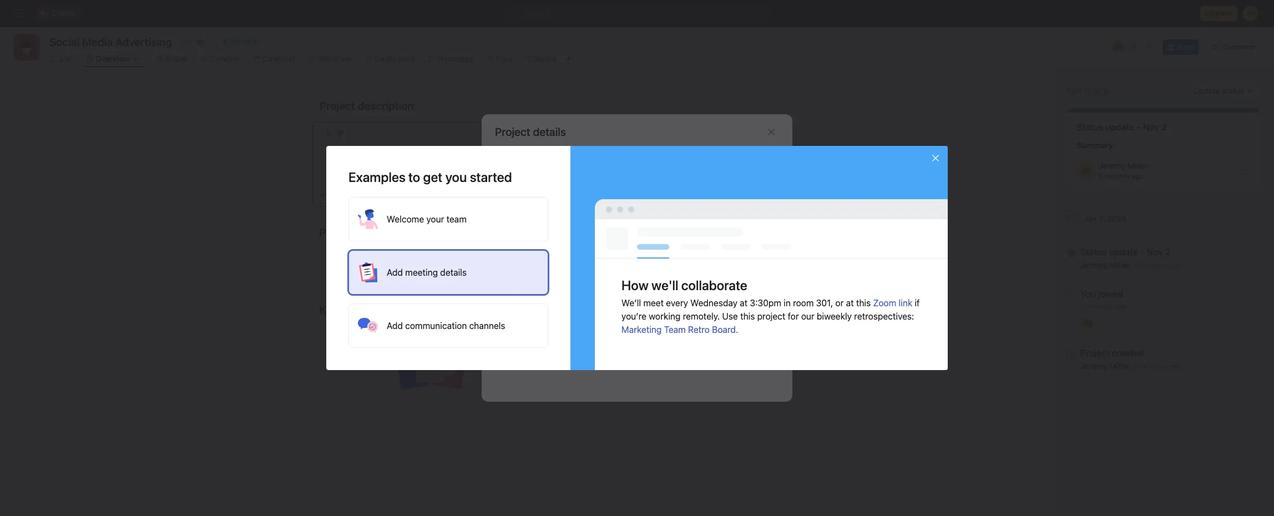 Task type: vqa. For each thing, say whether or not it's contained in the screenshot.
FORMS
no



Task type: describe. For each thing, give the bounding box(es) containing it.
you
[[1080, 289, 1096, 299]]

2 board from the left
[[535, 54, 557, 63]]

bulleted list image
[[428, 191, 435, 198]]

underline image
[[375, 191, 382, 198]]

add for add meeting details
[[387, 267, 403, 277]]

1 board from the left
[[165, 54, 187, 63]]

upgrade button
[[1200, 6, 1238, 21]]

0 vertical spatial this
[[856, 298, 871, 308]]

ago inside 'project created jeremy miller 17 minutes ago'
[[1170, 362, 1181, 371]]

jm inside button
[[1113, 43, 1123, 51]]

latest status update element
[[1067, 108, 1260, 191]]

to
[[408, 169, 420, 185]]

team for welcome
[[446, 214, 467, 224]]

- for nov 2
[[1137, 122, 1141, 132]]

0 likes. click to like this task image
[[1239, 166, 1248, 175]]

zoom
[[873, 298, 896, 308]]

code image
[[411, 191, 417, 198]]

jeremy inside status update - nov 2 jeremy miller 6 minutes ago
[[1080, 260, 1108, 270]]

overview
[[95, 54, 130, 63]]

get
[[423, 169, 442, 185]]

examples to get you started
[[349, 169, 512, 185]]

wednesday
[[690, 298, 738, 308]]

messages
[[437, 54, 474, 63]]

or
[[835, 298, 844, 308]]

our
[[801, 311, 815, 321]]

status update - nov 2
[[1077, 122, 1167, 132]]

ago inside status update - nov 2 jeremy miller 6 minutes ago
[[1167, 261, 1179, 270]]

project inside if you're working remotely. use this project for our biweekly retrospectives: marketing team retro board.
[[757, 311, 785, 321]]

every
[[666, 298, 688, 308]]

resources.
[[585, 355, 622, 365]]

workflow link
[[309, 53, 352, 65]]

jeremy inside jeremy miller 6 minutes ago
[[1099, 161, 1126, 170]]

marketing
[[622, 325, 662, 335]]

example text for how we'll collaborate section image
[[595, 199, 948, 370]]

italics image
[[357, 191, 364, 198]]

3:30pm
[[750, 298, 781, 308]]

remotely.
[[683, 311, 720, 321]]

add communication channels
[[387, 321, 505, 331]]

and
[[528, 355, 541, 365]]

dashboard
[[374, 54, 414, 63]]

due
[[642, 207, 654, 215]]

jeremy miller link for status
[[1080, 260, 1130, 270]]

strikethrough image
[[393, 191, 400, 198]]

jeremy miller 6 minutes ago
[[1099, 161, 1148, 180]]

align your team around a shared vision with a project brief and supporting resources.
[[482, 343, 644, 365]]

your for welcome
[[426, 214, 444, 224]]

overview link
[[87, 53, 130, 65]]

upgrade
[[1205, 9, 1233, 17]]

close image
[[931, 154, 940, 163]]

Project description title text field
[[312, 94, 417, 118]]

close this dialog image
[[767, 127, 776, 136]]

nov
[[1147, 247, 1163, 257]]

share button
[[1162, 39, 1199, 55]]

calendar link
[[254, 53, 295, 65]]

if
[[915, 298, 920, 308]]

this inside if you're working remotely. use this project for our biweekly retrospectives: marketing team retro board.
[[740, 311, 755, 321]]

communication
[[405, 321, 467, 331]]

team
[[664, 325, 686, 335]]

project details
[[495, 125, 566, 138]]

team for align
[[520, 343, 538, 352]]

you started
[[445, 169, 512, 185]]

add meeting details
[[387, 267, 467, 277]]

share
[[1176, 43, 1194, 51]]

ago inside you joined 17 minutes ago
[[1116, 302, 1128, 311]]

jeremy inside 'project created jeremy miller 17 minutes ago'
[[1080, 361, 1108, 371]]

messages link
[[428, 53, 474, 65]]

for
[[788, 311, 799, 321]]

jm button
[[1111, 41, 1125, 54]]

minutes inside jeremy miller 6 minutes ago
[[1105, 172, 1130, 180]]

vision
[[600, 343, 621, 352]]

link image
[[499, 191, 506, 198]]

timeline
[[209, 54, 240, 63]]

status update - nov 2 jeremy miller 6 minutes ago
[[1080, 247, 1179, 270]]

jeremy miller link for project created
[[1080, 361, 1130, 371]]

around
[[540, 343, 565, 352]]

you're
[[622, 311, 647, 321]]

you joined 17 minutes ago
[[1080, 289, 1128, 311]]

due date
[[642, 207, 670, 215]]

minutes inside 'project created jeremy miller 17 minutes ago'
[[1143, 362, 1168, 371]]

project roles
[[319, 226, 381, 239]]

you joined button
[[1080, 289, 1128, 300]]

brief
[[510, 355, 526, 365]]

status for status update - nov 2
[[1077, 122, 1103, 132]]

minutes inside status update - nov 2 jeremy miller 6 minutes ago
[[1140, 261, 1165, 270]]

examples
[[349, 169, 406, 185]]

files link
[[487, 53, 513, 65]]

nov 2
[[1143, 122, 1167, 132]]

Project description title text field
[[488, 264, 576, 282]]

@ inside project details dialog
[[513, 292, 520, 302]]

how we'll collaborate
[[622, 277, 747, 293]]

with
[[623, 343, 638, 352]]

align
[[482, 343, 500, 352]]

meet
[[643, 298, 664, 308]]

project details dialog
[[482, 114, 792, 402]]

update for nov 2
[[1105, 122, 1134, 132]]

shared
[[574, 343, 598, 352]]



Task type: locate. For each thing, give the bounding box(es) containing it.
key resources
[[319, 304, 390, 316]]

6
[[1099, 172, 1103, 180], [1134, 261, 1138, 270]]

add
[[387, 267, 403, 277], [387, 321, 403, 331]]

1 horizontal spatial board
[[535, 54, 557, 63]]

name
[[495, 164, 514, 172]]

2 board link from the left
[[526, 53, 557, 65]]

1 vertical spatial project
[[482, 355, 507, 365]]

None text field
[[47, 32, 175, 52]]

0 horizontal spatial at
[[740, 298, 748, 308]]

0 vertical spatial add
[[387, 267, 403, 277]]

we'll
[[622, 298, 641, 308]]

jeremy down summary
[[1099, 161, 1126, 170]]

minutes down project created
[[1143, 362, 1168, 371]]

minutes
[[1105, 172, 1130, 180], [1140, 261, 1165, 270], [1089, 302, 1114, 311], [1143, 362, 1168, 371]]

channels
[[469, 321, 505, 331]]

biweekly
[[817, 311, 852, 321]]

status for status update - nov 2 jeremy miller 6 minutes ago
[[1080, 247, 1107, 257]]

update inside status update - nov 2 jeremy miller 6 minutes ago
[[1109, 247, 1138, 257]]

miller inside status update - nov 2 jeremy miller 6 minutes ago
[[1110, 260, 1130, 270]]

we'll collaborate
[[652, 277, 747, 293]]

update
[[1105, 122, 1134, 132], [1109, 247, 1138, 257]]

miller inside jeremy miller 6 minutes ago
[[1128, 161, 1148, 170]]

1 horizontal spatial 17
[[1134, 362, 1141, 371]]

project down the we'll meet every wednesday at 3:30pm in room 301, or at this zoom link
[[757, 311, 785, 321]]

at mention image
[[537, 190, 546, 199]]

your
[[426, 214, 444, 224], [502, 343, 518, 352]]

joined
[[1098, 289, 1123, 299]]

welcome
[[387, 214, 424, 224]]

0 vertical spatial jeremy
[[1099, 161, 1126, 170]]

status up you
[[1080, 247, 1107, 257]]

jm inside the latest status update element
[[1081, 166, 1090, 175]]

0 vertical spatial 17
[[1080, 302, 1087, 311]]

a right with
[[640, 343, 644, 352]]

1 horizontal spatial @
[[513, 292, 520, 302]]

2 vertical spatial jm
[[1082, 319, 1092, 327]]

list
[[60, 54, 73, 63]]

a
[[567, 343, 572, 352], [640, 343, 644, 352]]

1 vertical spatial status
[[1080, 247, 1107, 257]]

2 a from the left
[[640, 343, 644, 352]]

miller inside 'project created jeremy miller 17 minutes ago'
[[1110, 361, 1130, 371]]

retrospectives:
[[854, 311, 914, 321]]

2
[[1165, 247, 1171, 257]]

board link left timeline link
[[156, 53, 187, 65]]

your for align
[[502, 343, 518, 352]]

use
[[722, 311, 738, 321]]

- inside the latest status update element
[[1137, 122, 1141, 132]]

6 inside jeremy miller 6 minutes ago
[[1099, 172, 1103, 180]]

board.
[[712, 325, 738, 335]]

1 vertical spatial jm
[[1081, 166, 1090, 175]]

0 horizontal spatial 6
[[1099, 172, 1103, 180]]

jeremy
[[1099, 161, 1126, 170], [1080, 260, 1108, 270], [1080, 361, 1108, 371]]

0 vertical spatial update
[[1105, 122, 1134, 132]]

meeting
[[405, 267, 438, 277]]

0 horizontal spatial a
[[567, 343, 572, 352]]

6 inside status update - nov 2 jeremy miller 6 minutes ago
[[1134, 261, 1138, 270]]

jeremy miller link inside the latest status update element
[[1099, 161, 1148, 170]]

1 vertical spatial -
[[1141, 247, 1145, 257]]

- for nov
[[1141, 247, 1145, 257]]

summary
[[1077, 140, 1113, 150]]

project inside align your team around a shared vision with a project brief and supporting resources.
[[482, 355, 507, 365]]

1 vertical spatial 17
[[1134, 362, 1141, 371]]

17 inside you joined 17 minutes ago
[[1080, 302, 1087, 311]]

jeremy miller link down status update - nov 2 button
[[1080, 260, 1130, 270]]

on track
[[1067, 84, 1110, 97]]

2 vertical spatial jeremy
[[1080, 361, 1108, 371]]

team up and
[[520, 343, 538, 352]]

miller down status update - nov 2
[[1128, 161, 1148, 170]]

board
[[165, 54, 187, 63], [535, 54, 557, 63]]

0 vertical spatial project
[[757, 311, 785, 321]]

working
[[649, 311, 681, 321]]

1 vertical spatial 6
[[1134, 261, 1138, 270]]

1 horizontal spatial your
[[502, 343, 518, 352]]

timeline link
[[200, 53, 240, 65]]

update left nov
[[1109, 247, 1138, 257]]

Name text field
[[495, 178, 779, 198]]

jeremy down project created
[[1080, 361, 1108, 371]]

ago inside jeremy miller 6 minutes ago
[[1132, 172, 1143, 180]]

room
[[793, 298, 814, 308]]

2 add from the top
[[387, 321, 403, 331]]

0 horizontal spatial team
[[446, 214, 467, 224]]

1 horizontal spatial a
[[640, 343, 644, 352]]

ago
[[1132, 172, 1143, 180], [1167, 261, 1179, 270], [1116, 302, 1128, 311], [1170, 362, 1181, 371]]

details
[[440, 267, 467, 277]]

0 vertical spatial -
[[1137, 122, 1141, 132]]

1 vertical spatial team
[[520, 343, 538, 352]]

0 horizontal spatial @
[[337, 128, 344, 137]]

increase list indent image
[[482, 191, 488, 198]]

bug image
[[20, 41, 33, 54]]

list link
[[51, 53, 73, 65]]

0 horizontal spatial board
[[165, 54, 187, 63]]

calendar
[[262, 54, 295, 63]]

how
[[622, 277, 649, 293]]

0 horizontal spatial 17
[[1080, 302, 1087, 311]]

301,
[[816, 298, 833, 308]]

0 vertical spatial your
[[426, 214, 444, 224]]

minutes down nov
[[1140, 261, 1165, 270]]

welcome your team
[[387, 214, 467, 224]]

1 at from the left
[[740, 298, 748, 308]]

1 horizontal spatial at
[[846, 298, 854, 308]]

1 horizontal spatial team
[[520, 343, 538, 352]]

1 vertical spatial jeremy miller link
[[1080, 260, 1130, 270]]

1 a from the left
[[567, 343, 572, 352]]

status update - nov 2 button
[[1080, 246, 1179, 257]]

1 add from the top
[[387, 267, 403, 277]]

1 vertical spatial jeremy
[[1080, 260, 1108, 270]]

1 board link from the left
[[156, 53, 187, 65]]

miller down project created
[[1110, 361, 1130, 371]]

if you're working remotely. use this project for our biweekly retrospectives: marketing team retro board.
[[622, 298, 920, 335]]

remove from starred image
[[196, 37, 205, 46]]

jeremy miller link
[[1099, 161, 1148, 170], [1080, 260, 1130, 270], [1080, 361, 1130, 371]]

status
[[1077, 122, 1103, 132], [1080, 247, 1107, 257]]

board link
[[156, 53, 187, 65], [526, 53, 557, 65]]

1 vertical spatial @
[[513, 292, 520, 302]]

1 horizontal spatial project
[[757, 311, 785, 321]]

1 horizontal spatial 6
[[1134, 261, 1138, 270]]

- left nov 2
[[1137, 122, 1141, 132]]

0 horizontal spatial this
[[740, 311, 755, 321]]

17 down project created
[[1134, 362, 1141, 371]]

your inside align your team around a shared vision with a project brief and supporting resources.
[[502, 343, 518, 352]]

0 horizontal spatial your
[[426, 214, 444, 224]]

a up supporting
[[567, 343, 572, 352]]

project down align
[[482, 355, 507, 365]]

board left timeline link
[[165, 54, 187, 63]]

at left 3:30pm
[[740, 298, 748, 308]]

0 vertical spatial status
[[1077, 122, 1103, 132]]

update for nov
[[1109, 247, 1138, 257]]

@ down project description text field
[[513, 292, 520, 302]]

add left meeting
[[387, 267, 403, 277]]

jeremy up you
[[1080, 260, 1108, 270]]

project created
[[1080, 348, 1144, 358]]

minutes down summary
[[1105, 172, 1130, 180]]

0 horizontal spatial project
[[482, 355, 507, 365]]

decrease list indent image
[[464, 191, 471, 198]]

we'll meet every wednesday at 3:30pm in room 301, or at this zoom link
[[622, 298, 912, 308]]

17 inside 'project created jeremy miller 17 minutes ago'
[[1134, 362, 1141, 371]]

supporting
[[544, 355, 582, 365]]

- inside status update - nov 2 jeremy miller 6 minutes ago
[[1141, 247, 1145, 257]]

0 vertical spatial @
[[337, 128, 344, 137]]

project
[[757, 311, 785, 321], [482, 355, 507, 365]]

this
[[856, 298, 871, 308], [740, 311, 755, 321]]

board right files
[[535, 54, 557, 63]]

files
[[496, 54, 513, 63]]

1 vertical spatial add
[[387, 321, 403, 331]]

minutes down you joined button
[[1089, 302, 1114, 311]]

this right use
[[740, 311, 755, 321]]

date
[[656, 207, 670, 215]]

@
[[337, 128, 344, 137], [513, 292, 520, 302]]

your down bulleted list icon
[[426, 214, 444, 224]]

status up summary
[[1077, 122, 1103, 132]]

team inside align your team around a shared vision with a project brief and supporting resources.
[[520, 343, 538, 352]]

add for add communication channels
[[387, 321, 403, 331]]

1 vertical spatial update
[[1109, 247, 1138, 257]]

0 horizontal spatial board link
[[156, 53, 187, 65]]

workflow
[[318, 54, 352, 63]]

1 horizontal spatial this
[[856, 298, 871, 308]]

0 vertical spatial 6
[[1099, 172, 1103, 180]]

17
[[1080, 302, 1087, 311], [1134, 362, 1141, 371]]

team down numbered list "image"
[[446, 214, 467, 224]]

status inside status update - nov 2 jeremy miller 6 minutes ago
[[1080, 247, 1107, 257]]

jeremy miller link down project created
[[1080, 361, 1130, 371]]

- left nov
[[1141, 247, 1145, 257]]

in
[[784, 298, 791, 308]]

0 vertical spatial jm
[[1113, 43, 1123, 51]]

team
[[446, 214, 467, 224], [520, 343, 538, 352]]

retro
[[688, 325, 710, 335]]

jeremy miller link down summary
[[1099, 161, 1148, 170]]

your up 'brief'
[[502, 343, 518, 352]]

2 at from the left
[[846, 298, 854, 308]]

1 vertical spatial miller
[[1110, 260, 1130, 270]]

6 down summary
[[1099, 172, 1103, 180]]

1 vertical spatial your
[[502, 343, 518, 352]]

1 horizontal spatial board link
[[526, 53, 557, 65]]

minutes inside you joined 17 minutes ago
[[1089, 302, 1114, 311]]

-
[[1137, 122, 1141, 132], [1141, 247, 1145, 257]]

update up summary
[[1105, 122, 1134, 132]]

@ down project description title text field
[[337, 128, 344, 137]]

0 vertical spatial team
[[446, 214, 467, 224]]

numbered list image
[[446, 191, 453, 198]]

dashboard link
[[365, 53, 414, 65]]

17 down you
[[1080, 302, 1087, 311]]

2 vertical spatial miller
[[1110, 361, 1130, 371]]

1 vertical spatial this
[[740, 311, 755, 321]]

0 vertical spatial miller
[[1128, 161, 1148, 170]]

jm
[[1113, 43, 1123, 51], [1081, 166, 1090, 175], [1082, 319, 1092, 327]]

at right or
[[846, 298, 854, 308]]

link
[[899, 298, 912, 308]]

6 down status update - nov 2 button
[[1134, 261, 1138, 270]]

board link right files
[[526, 53, 557, 65]]

add left communication
[[387, 321, 403, 331]]

project created jeremy miller 17 minutes ago
[[1080, 348, 1181, 371]]

toolbar
[[315, 182, 741, 203]]

0 vertical spatial jeremy miller link
[[1099, 161, 1148, 170]]

miller down status update - nov 2 button
[[1110, 260, 1130, 270]]

2 vertical spatial jeremy miller link
[[1080, 361, 1130, 371]]

this left zoom
[[856, 298, 871, 308]]



